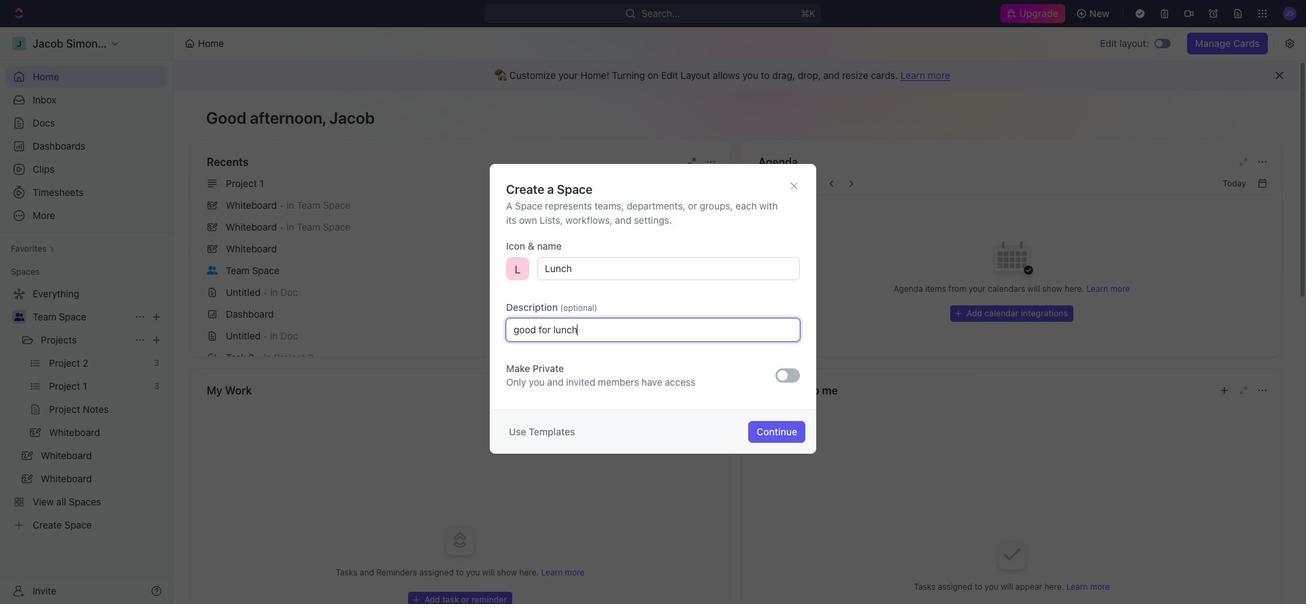 Task type: vqa. For each thing, say whether or not it's contained in the screenshot.
SLACK?
no



Task type: describe. For each thing, give the bounding box(es) containing it.
sidebar navigation
[[0, 27, 173, 604]]

tree inside sidebar navigation
[[5, 283, 167, 536]]



Task type: locate. For each thing, give the bounding box(es) containing it.
1 vertical spatial user group image
[[14, 313, 24, 321]]

user group image
[[207, 266, 218, 275], [14, 313, 24, 321]]

tree
[[5, 283, 167, 536]]

0 vertical spatial user group image
[[207, 266, 218, 275]]

dialog
[[490, 164, 816, 454]]

1 horizontal spatial user group image
[[207, 266, 218, 275]]

alert
[[173, 61, 1299, 90]]

0 horizontal spatial user group image
[[14, 313, 24, 321]]

user group image inside tree
[[14, 313, 24, 321]]

None field
[[506, 318, 800, 342]]

e.g. Marketing, Engineering, HR field
[[537, 257, 800, 280]]



